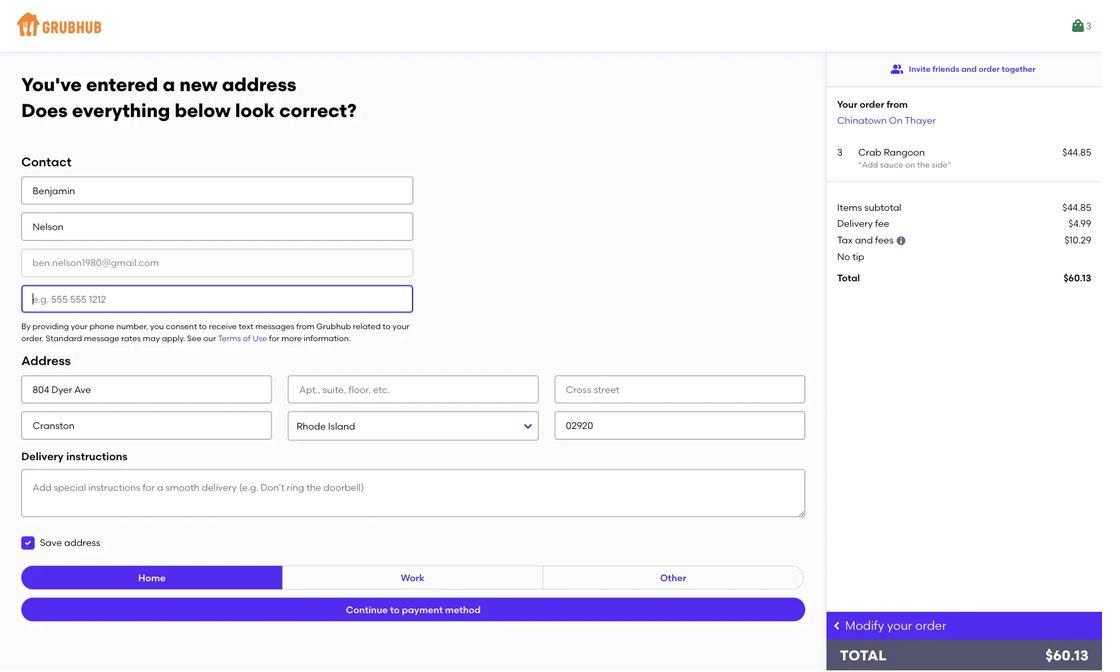 Task type: locate. For each thing, give the bounding box(es) containing it.
a
[[163, 74, 175, 96]]

0 vertical spatial from
[[887, 99, 908, 110]]

main navigation navigation
[[0, 0, 1102, 52]]

total
[[837, 272, 860, 283], [840, 648, 887, 665]]

and
[[961, 64, 977, 74], [855, 235, 873, 246]]

address right save
[[64, 538, 100, 549]]

1 " from the left
[[858, 160, 862, 170]]

2 horizontal spatial order
[[979, 64, 1000, 74]]

0 vertical spatial delivery
[[837, 218, 873, 229]]

chinatown on thayer link
[[837, 115, 936, 126]]

no tip
[[837, 251, 864, 262]]

" down crab
[[858, 160, 862, 170]]

total down modify
[[840, 648, 887, 665]]

to right related
[[383, 322, 391, 332]]

3
[[1086, 20, 1092, 32], [837, 147, 843, 158]]

1 horizontal spatial "
[[948, 160, 951, 170]]

fee
[[875, 218, 889, 229]]

your order from chinatown on thayer
[[837, 99, 936, 126]]

0 horizontal spatial from
[[296, 322, 314, 332]]

svg image for save address
[[24, 539, 32, 547]]

1 vertical spatial and
[[855, 235, 873, 246]]

0 vertical spatial order
[[979, 64, 1000, 74]]

you've
[[21, 74, 82, 96]]

0 horizontal spatial address
[[64, 538, 100, 549]]

your
[[837, 99, 857, 110]]

address inside you've entered a new address does everything below look correct?
[[222, 74, 296, 96]]

total down 'no tip'
[[837, 272, 860, 283]]

and down delivery fee
[[855, 235, 873, 246]]

1 horizontal spatial svg image
[[832, 621, 843, 632]]

svg image for modify your order
[[832, 621, 843, 632]]

use
[[253, 333, 267, 343]]

number,
[[116, 322, 148, 332]]

your right related
[[393, 322, 409, 332]]

1 horizontal spatial delivery
[[837, 218, 873, 229]]

0 vertical spatial and
[[961, 64, 977, 74]]

2 vertical spatial order
[[915, 619, 947, 633]]

related
[[353, 322, 381, 332]]

0 horizontal spatial svg image
[[24, 539, 32, 547]]

look
[[235, 99, 275, 122]]

to up our
[[199, 322, 207, 332]]

1 horizontal spatial your
[[393, 322, 409, 332]]

from up on
[[887, 99, 908, 110]]

our
[[203, 333, 216, 343]]

1 vertical spatial from
[[296, 322, 314, 332]]

to
[[199, 322, 207, 332], [383, 322, 391, 332], [390, 604, 400, 615]]

you've entered a new address does everything below look correct?
[[21, 74, 357, 122]]

svg image left modify
[[832, 621, 843, 632]]

1 vertical spatial total
[[840, 648, 887, 665]]

from
[[887, 99, 908, 110], [296, 322, 314, 332]]

your up standard
[[71, 322, 88, 332]]

continue to payment method button
[[21, 598, 805, 622]]

add
[[862, 160, 878, 170]]

0 horizontal spatial delivery
[[21, 450, 64, 463]]

delivery down items at the top right
[[837, 218, 873, 229]]

from inside "by providing your phone number, you consent to receive text messages from grubhub related to your order. standard message rates may apply. see our"
[[296, 322, 314, 332]]

from up more
[[296, 322, 314, 332]]

items subtotal
[[837, 202, 902, 213]]

other
[[660, 572, 686, 584]]

0 vertical spatial 3
[[1086, 20, 1092, 32]]

to left payment
[[390, 604, 400, 615]]

delivery for delivery fee
[[837, 218, 873, 229]]

order up chinatown on the top
[[860, 99, 884, 110]]

First name text field
[[21, 177, 413, 205]]

order inside your order from chinatown on thayer
[[860, 99, 884, 110]]

tip
[[853, 251, 864, 262]]

consent
[[166, 322, 197, 332]]

order
[[979, 64, 1000, 74], [860, 99, 884, 110], [915, 619, 947, 633]]

1 vertical spatial 3
[[837, 147, 843, 158]]

Last name text field
[[21, 213, 413, 241]]

order right modify
[[915, 619, 947, 633]]

$44.85
[[1063, 147, 1092, 158], [1063, 202, 1092, 213]]

fees
[[875, 235, 894, 246]]

address up look
[[222, 74, 296, 96]]

side
[[932, 160, 948, 170]]

1 vertical spatial order
[[860, 99, 884, 110]]

home button
[[21, 566, 283, 590]]

$10.29
[[1065, 235, 1092, 246]]

0 vertical spatial address
[[222, 74, 296, 96]]

0 horizontal spatial your
[[71, 322, 88, 332]]

0 vertical spatial svg image
[[24, 539, 32, 547]]

address
[[21, 353, 71, 368]]

to inside button
[[390, 604, 400, 615]]

1 horizontal spatial order
[[915, 619, 947, 633]]

chinatown
[[837, 115, 887, 126]]

1 vertical spatial delivery
[[21, 450, 64, 463]]

3 button
[[1070, 14, 1092, 38]]

1 vertical spatial $44.85
[[1063, 202, 1092, 213]]

the
[[917, 160, 930, 170]]

" right the
[[948, 160, 951, 170]]

1 horizontal spatial address
[[222, 74, 296, 96]]

below
[[175, 99, 231, 122]]

your
[[71, 322, 88, 332], [393, 322, 409, 332], [887, 619, 912, 633]]

$44.85 inside $44.85 " add sauce on the side "
[[1063, 147, 1092, 158]]

2 $44.85 from the top
[[1063, 202, 1092, 213]]

1 horizontal spatial from
[[887, 99, 908, 110]]

you
[[150, 322, 164, 332]]

address
[[222, 74, 296, 96], [64, 538, 100, 549]]

0 horizontal spatial order
[[860, 99, 884, 110]]

tax
[[837, 235, 853, 246]]

Delivery instructions text field
[[21, 469, 805, 517]]

1 vertical spatial $60.13
[[1046, 648, 1089, 665]]

1 horizontal spatial and
[[961, 64, 977, 74]]

Email email field
[[21, 249, 413, 277]]

message
[[84, 333, 119, 343]]

and right the friends
[[961, 64, 977, 74]]

2 " from the left
[[948, 160, 951, 170]]

subtotal
[[864, 202, 902, 213]]

delivery
[[837, 218, 873, 229], [21, 450, 64, 463]]

your right modify
[[887, 619, 912, 633]]

svg image
[[24, 539, 32, 547], [832, 621, 843, 632]]

0 horizontal spatial "
[[858, 160, 862, 170]]

1 horizontal spatial 3
[[1086, 20, 1092, 32]]

$44.85 for $44.85 " add sauce on the side "
[[1063, 147, 1092, 158]]

1 $44.85 from the top
[[1063, 147, 1092, 158]]

for
[[269, 333, 280, 343]]

save
[[40, 538, 62, 549]]

rangoon
[[884, 147, 925, 158]]

svg image
[[896, 236, 907, 246]]

order inside button
[[979, 64, 1000, 74]]

"
[[858, 160, 862, 170], [948, 160, 951, 170]]

0 vertical spatial $44.85
[[1063, 147, 1092, 158]]

receive
[[209, 322, 237, 332]]

1 vertical spatial svg image
[[832, 621, 843, 632]]

more
[[281, 333, 302, 343]]

svg image left save
[[24, 539, 32, 547]]

everything
[[72, 99, 170, 122]]

items
[[837, 202, 862, 213]]

$60.13
[[1064, 272, 1092, 283], [1046, 648, 1089, 665]]

on
[[889, 115, 903, 126]]

order left together
[[979, 64, 1000, 74]]

delivery left instructions
[[21, 450, 64, 463]]



Task type: describe. For each thing, give the bounding box(es) containing it.
standard
[[46, 333, 82, 343]]

messages
[[255, 322, 294, 332]]

other button
[[543, 566, 804, 590]]

invite friends and order together button
[[890, 57, 1036, 81]]

from inside your order from chinatown on thayer
[[887, 99, 908, 110]]

save address
[[40, 538, 100, 549]]

work
[[401, 572, 425, 584]]

sauce
[[880, 160, 904, 170]]

3 inside 'button'
[[1086, 20, 1092, 32]]

terms of use for more information.
[[218, 333, 351, 343]]

by providing your phone number, you consent to receive text messages from grubhub related to your order. standard message rates may apply. see our
[[21, 322, 409, 343]]

payment
[[402, 604, 443, 615]]

continue to payment method
[[346, 604, 481, 615]]

$4.99
[[1069, 218, 1092, 229]]

see
[[187, 333, 201, 343]]

Zip text field
[[555, 412, 805, 440]]

$44.85 " add sauce on the side "
[[858, 147, 1092, 170]]

terms
[[218, 333, 241, 343]]

modify your order
[[845, 619, 947, 633]]

correct?
[[279, 99, 357, 122]]

phone
[[90, 322, 114, 332]]

work button
[[282, 566, 543, 590]]

$44.85 for $44.85
[[1063, 202, 1092, 213]]

delivery fee
[[837, 218, 889, 229]]

and inside button
[[961, 64, 977, 74]]

home
[[138, 572, 166, 584]]

by
[[21, 322, 31, 332]]

City text field
[[21, 412, 272, 440]]

order.
[[21, 333, 44, 343]]

Address 2 text field
[[288, 376, 539, 404]]

crab rangoon
[[858, 147, 925, 158]]

Cross street text field
[[555, 376, 805, 404]]

grubhub
[[316, 322, 351, 332]]

0 vertical spatial total
[[837, 272, 860, 283]]

invite
[[909, 64, 931, 74]]

information.
[[304, 333, 351, 343]]

thayer
[[905, 115, 936, 126]]

friends
[[933, 64, 959, 74]]

on
[[905, 160, 915, 170]]

0 vertical spatial $60.13
[[1064, 272, 1092, 283]]

1 vertical spatial address
[[64, 538, 100, 549]]

invite friends and order together
[[909, 64, 1036, 74]]

people icon image
[[890, 63, 904, 76]]

together
[[1002, 64, 1036, 74]]

delivery instructions
[[21, 450, 128, 463]]

terms of use link
[[218, 333, 267, 343]]

modify
[[845, 619, 884, 633]]

0 horizontal spatial and
[[855, 235, 873, 246]]

does
[[21, 99, 68, 122]]

continue
[[346, 604, 388, 615]]

Address 1 text field
[[21, 376, 272, 404]]

text
[[239, 322, 253, 332]]

Phone telephone field
[[21, 285, 413, 313]]

delivery for delivery instructions
[[21, 450, 64, 463]]

of
[[243, 333, 251, 343]]

0 horizontal spatial 3
[[837, 147, 843, 158]]

entered
[[86, 74, 158, 96]]

crab
[[858, 147, 882, 158]]

no
[[837, 251, 850, 262]]

apply.
[[162, 333, 185, 343]]

2 horizontal spatial your
[[887, 619, 912, 633]]

new
[[180, 74, 217, 96]]

may
[[143, 333, 160, 343]]

rates
[[121, 333, 141, 343]]

contact
[[21, 154, 72, 169]]

tax and fees
[[837, 235, 894, 246]]

method
[[445, 604, 481, 615]]

providing
[[33, 322, 69, 332]]

instructions
[[66, 450, 128, 463]]



Task type: vqa. For each thing, say whether or not it's contained in the screenshot.
ORDERED
no



